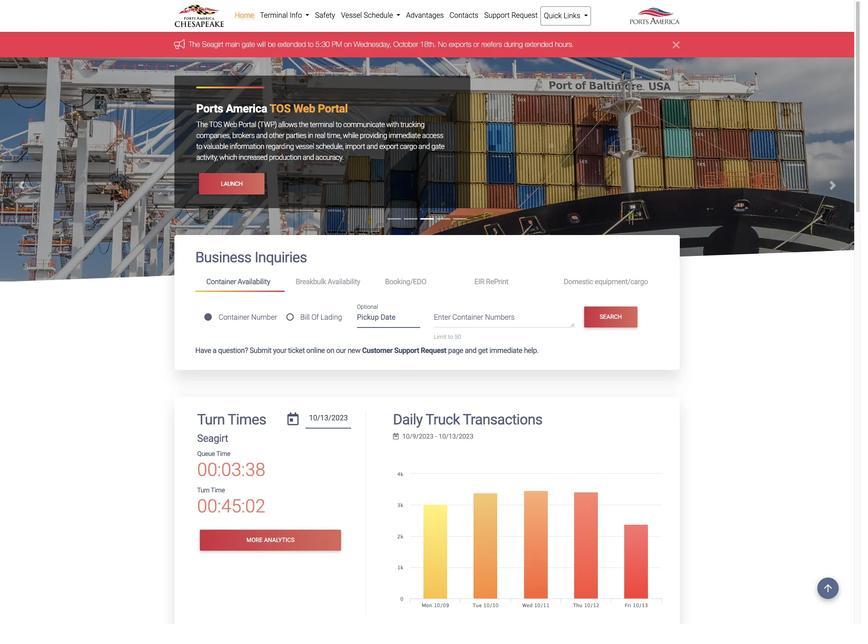 Task type: describe. For each thing, give the bounding box(es) containing it.
page
[[448, 346, 464, 355]]

time for 00:45:02
[[211, 487, 225, 494]]

calendar day image
[[288, 413, 299, 425]]

optional
[[357, 303, 378, 310]]

regarding
[[266, 142, 294, 151]]

breakbulk
[[296, 278, 326, 286]]

contacts
[[450, 11, 479, 20]]

the for the tos web portal (twp) allows the terminal to communicate with trucking companies,                         brokers and other parties in real time, while providing immediate access to valuable                         information regarding vessel schedule, import and export cargo and gate activity, which increased production and accuracy.
[[196, 120, 208, 129]]

immediate inside the tos web portal (twp) allows the terminal to communicate with trucking companies,                         brokers and other parties in real time, while providing immediate access to valuable                         information regarding vessel schedule, import and export cargo and gate activity, which increased production and accuracy.
[[389, 131, 421, 140]]

communicate
[[343, 120, 385, 129]]

truck
[[426, 411, 460, 428]]

0 horizontal spatial request
[[421, 346, 447, 355]]

booking/edo
[[385, 278, 427, 286]]

safety link
[[312, 6, 338, 25]]

business
[[195, 249, 252, 266]]

none text field inside main content
[[306, 411, 351, 429]]

Optional text field
[[357, 310, 421, 328]]

and down "(twp)"
[[256, 131, 268, 140]]

quick links
[[544, 11, 582, 20]]

vessel schedule
[[341, 11, 395, 20]]

quick
[[544, 11, 562, 20]]

accuracy.
[[316, 153, 344, 162]]

more analytics link
[[200, 530, 341, 551]]

reprint
[[486, 278, 509, 286]]

and down the vessel at the left of page
[[303, 153, 314, 162]]

wednesday,
[[354, 40, 392, 48]]

to left 50
[[448, 334, 453, 341]]

container availability link
[[195, 274, 285, 292]]

support request
[[485, 11, 538, 20]]

of
[[312, 313, 319, 322]]

america
[[226, 102, 267, 115]]

availability for breakbulk availability
[[328, 278, 360, 286]]

-
[[435, 433, 437, 441]]

on inside alert
[[344, 40, 352, 48]]

new
[[348, 346, 361, 355]]

to up time,
[[336, 120, 342, 129]]

or
[[474, 40, 480, 48]]

the seagirt main gate will be extended to 5:30 pm on wednesday, october 18th.  no exports or reefers during extended hours.
[[189, 40, 575, 48]]

in
[[308, 131, 313, 140]]

breakbulk availability
[[296, 278, 360, 286]]

enter
[[434, 313, 451, 322]]

queue time 00:03:38
[[197, 450, 266, 481]]

the tos web portal (twp) allows the terminal to communicate with trucking companies,                         brokers and other parties in real time, while providing immediate access to valuable                         information regarding vessel schedule, import and export cargo and gate activity, which increased production and accuracy.
[[196, 120, 445, 162]]

links
[[564, 11, 581, 20]]

1 extended from the left
[[278, 40, 306, 48]]

0 vertical spatial tos
[[270, 102, 291, 115]]

gate inside alert
[[242, 40, 255, 48]]

domestic
[[564, 278, 593, 286]]

parties
[[286, 131, 307, 140]]

main content containing 00:03:38
[[168, 235, 687, 624]]

equipment/cargo
[[595, 278, 648, 286]]

close image
[[673, 39, 680, 50]]

enter container numbers
[[434, 313, 515, 322]]

a
[[213, 346, 217, 355]]

10/13/2023
[[439, 433, 474, 441]]

while
[[343, 131, 359, 140]]

more analytics
[[247, 537, 295, 544]]

domestic equipment/cargo
[[564, 278, 648, 286]]

the seagirt main gate will be extended to 5:30 pm on wednesday, october 18th.  no exports or reefers during extended hours. link
[[189, 40, 575, 48]]

1 horizontal spatial support
[[485, 11, 510, 20]]

ports
[[196, 102, 223, 115]]

vessel
[[296, 142, 314, 151]]

10/9/2023 - 10/13/2023
[[403, 433, 474, 441]]

eir
[[475, 278, 485, 286]]

access
[[422, 131, 444, 140]]

turn for turn time 00:45:02
[[197, 487, 210, 494]]

home
[[235, 11, 254, 20]]

turn times
[[197, 411, 266, 428]]

terminal
[[260, 11, 288, 20]]

which
[[219, 153, 237, 162]]

contacts link
[[447, 6, 482, 25]]

analytics
[[264, 537, 295, 544]]

support request link
[[482, 6, 541, 25]]

real
[[315, 131, 326, 140]]

1 horizontal spatial request
[[512, 11, 538, 20]]

launch link
[[199, 173, 265, 194]]

business inquiries
[[195, 249, 307, 266]]

(twp)
[[258, 120, 277, 129]]

tos inside the tos web portal (twp) allows the terminal to communicate with trucking companies,                         brokers and other parties in real time, while providing immediate access to valuable                         information regarding vessel schedule, import and export cargo and gate activity, which increased production and accuracy.
[[209, 120, 222, 129]]

the seagirt main gate will be extended to 5:30 pm on wednesday, october 18th.  no exports or reefers during extended hours. alert
[[0, 32, 855, 58]]

have
[[195, 346, 211, 355]]

50
[[455, 334, 461, 341]]

bullhorn image
[[175, 39, 189, 49]]

customer support request link
[[362, 346, 447, 355]]

your
[[273, 346, 287, 355]]

october
[[394, 40, 419, 48]]

00:45:02
[[197, 496, 266, 517]]

seagirt inside alert
[[202, 40, 224, 48]]

hours.
[[556, 40, 575, 48]]

terminal
[[310, 120, 334, 129]]

advantages link
[[403, 6, 447, 25]]

the
[[299, 120, 308, 129]]

turn for turn times
[[197, 411, 225, 428]]

increased
[[239, 153, 268, 162]]

numbers
[[485, 313, 515, 322]]



Task type: vqa. For each thing, say whether or not it's contained in the screenshot.
Search
yes



Task type: locate. For each thing, give the bounding box(es) containing it.
0 horizontal spatial on
[[327, 346, 335, 355]]

immediate
[[389, 131, 421, 140], [490, 346, 523, 355]]

1 vertical spatial request
[[421, 346, 447, 355]]

production
[[269, 153, 301, 162]]

1 horizontal spatial immediate
[[490, 346, 523, 355]]

tos up the companies,
[[209, 120, 222, 129]]

and down access
[[419, 142, 430, 151]]

with
[[387, 120, 399, 129]]

0 horizontal spatial web
[[224, 120, 237, 129]]

daily truck transactions
[[393, 411, 543, 428]]

web up the
[[294, 102, 315, 115]]

1 vertical spatial the
[[196, 120, 208, 129]]

tos up allows
[[270, 102, 291, 115]]

Enter Container Numbers text field
[[434, 312, 575, 328]]

to
[[308, 40, 314, 48], [336, 120, 342, 129], [196, 142, 202, 151], [448, 334, 453, 341]]

time up "00:45:02"
[[211, 487, 225, 494]]

1 vertical spatial immediate
[[490, 346, 523, 355]]

0 vertical spatial time
[[216, 450, 230, 458]]

to up activity,
[[196, 142, 202, 151]]

1 horizontal spatial on
[[344, 40, 352, 48]]

1 vertical spatial support
[[394, 346, 419, 355]]

brokers
[[232, 131, 255, 140]]

ports america tos web portal
[[196, 102, 348, 115]]

container for container availability
[[206, 278, 236, 286]]

turn time 00:45:02
[[197, 487, 266, 517]]

the left main
[[189, 40, 200, 48]]

ticket
[[288, 346, 305, 355]]

0 horizontal spatial support
[[394, 346, 419, 355]]

cargo
[[400, 142, 417, 151]]

0 vertical spatial web
[[294, 102, 315, 115]]

container up 50
[[453, 313, 484, 322]]

turn up "queue"
[[197, 411, 225, 428]]

be
[[268, 40, 276, 48]]

quick links link
[[541, 6, 591, 26]]

during
[[504, 40, 523, 48]]

time right "queue"
[[216, 450, 230, 458]]

2 turn from the top
[[197, 487, 210, 494]]

on
[[344, 40, 352, 48], [327, 346, 335, 355]]

gate left will
[[242, 40, 255, 48]]

0 horizontal spatial portal
[[239, 120, 256, 129]]

tos web portal image
[[0, 58, 855, 427]]

time for 00:03:38
[[216, 450, 230, 458]]

18th.
[[421, 40, 436, 48]]

1 vertical spatial time
[[211, 487, 225, 494]]

support right customer in the bottom of the page
[[394, 346, 419, 355]]

2 availability from the left
[[328, 278, 360, 286]]

seagirt up "queue"
[[197, 432, 228, 444]]

1 vertical spatial seagirt
[[197, 432, 228, 444]]

info
[[290, 11, 302, 20]]

container for container number
[[219, 313, 250, 322]]

the
[[189, 40, 200, 48], [196, 120, 208, 129]]

seagirt left main
[[202, 40, 224, 48]]

availability
[[238, 278, 270, 286], [328, 278, 360, 286]]

portal up brokers
[[239, 120, 256, 129]]

the for the seagirt main gate will be extended to 5:30 pm on wednesday, october 18th.  no exports or reefers during extended hours.
[[189, 40, 200, 48]]

web up brokers
[[224, 120, 237, 129]]

1 vertical spatial portal
[[239, 120, 256, 129]]

extended right be
[[278, 40, 306, 48]]

0 vertical spatial on
[[344, 40, 352, 48]]

terminal info
[[260, 11, 304, 20]]

to inside alert
[[308, 40, 314, 48]]

providing
[[360, 131, 387, 140]]

limit
[[434, 334, 447, 341]]

immediate right "get"
[[490, 346, 523, 355]]

vessel
[[341, 11, 362, 20]]

5:30
[[316, 40, 330, 48]]

and
[[256, 131, 268, 140], [367, 142, 378, 151], [419, 142, 430, 151], [303, 153, 314, 162], [465, 346, 477, 355]]

availability for container availability
[[238, 278, 270, 286]]

on right pm
[[344, 40, 352, 48]]

1 horizontal spatial extended
[[525, 40, 553, 48]]

home link
[[232, 6, 257, 25]]

and left "get"
[[465, 346, 477, 355]]

time,
[[327, 131, 342, 140]]

0 vertical spatial the
[[189, 40, 200, 48]]

0 horizontal spatial immediate
[[389, 131, 421, 140]]

main
[[226, 40, 240, 48]]

will
[[257, 40, 266, 48]]

container down business
[[206, 278, 236, 286]]

time inside turn time 00:45:02
[[211, 487, 225, 494]]

0 vertical spatial support
[[485, 11, 510, 20]]

daily
[[393, 411, 423, 428]]

number
[[251, 313, 277, 322]]

online
[[307, 346, 325, 355]]

0 vertical spatial turn
[[197, 411, 225, 428]]

pm
[[332, 40, 342, 48]]

and down providing
[[367, 142, 378, 151]]

gate down access
[[432, 142, 445, 151]]

request down limit
[[421, 346, 447, 355]]

more
[[247, 537, 263, 544]]

our
[[336, 346, 346, 355]]

1 vertical spatial turn
[[197, 487, 210, 494]]

companies,
[[196, 131, 231, 140]]

main content
[[168, 235, 687, 624]]

schedule
[[364, 11, 393, 20]]

0 vertical spatial immediate
[[389, 131, 421, 140]]

activity,
[[196, 153, 218, 162]]

0 vertical spatial portal
[[318, 102, 348, 115]]

portal up terminal
[[318, 102, 348, 115]]

import
[[345, 142, 365, 151]]

1 availability from the left
[[238, 278, 270, 286]]

time inside queue time 00:03:38
[[216, 450, 230, 458]]

0 horizontal spatial gate
[[242, 40, 255, 48]]

web inside the tos web portal (twp) allows the terminal to communicate with trucking companies,                         brokers and other parties in real time, while providing immediate access to valuable                         information regarding vessel schedule, import and export cargo and gate activity, which increased production and accuracy.
[[224, 120, 237, 129]]

container left the number
[[219, 313, 250, 322]]

0 horizontal spatial tos
[[209, 120, 222, 129]]

trucking
[[401, 120, 425, 129]]

gate inside the tos web portal (twp) allows the terminal to communicate with trucking companies,                         brokers and other parties in real time, while providing immediate access to valuable                         information regarding vessel schedule, import and export cargo and gate activity, which increased production and accuracy.
[[432, 142, 445, 151]]

the inside alert
[[189, 40, 200, 48]]

1 vertical spatial on
[[327, 346, 335, 355]]

question?
[[218, 346, 248, 355]]

valuable
[[204, 142, 228, 151]]

on left our at the bottom
[[327, 346, 335, 355]]

seagirt inside main content
[[197, 432, 228, 444]]

1 horizontal spatial availability
[[328, 278, 360, 286]]

time
[[216, 450, 230, 458], [211, 487, 225, 494]]

None text field
[[306, 411, 351, 429]]

limit to 50
[[434, 334, 461, 341]]

launch
[[221, 180, 243, 187]]

availability right breakbulk
[[328, 278, 360, 286]]

extended right during
[[525, 40, 553, 48]]

immediate up cargo
[[389, 131, 421, 140]]

no
[[439, 40, 447, 48]]

advantages
[[406, 11, 444, 20]]

booking/edo link
[[374, 274, 464, 290]]

allows
[[278, 120, 297, 129]]

support up reefers
[[485, 11, 510, 20]]

go to top image
[[818, 578, 839, 599]]

1 vertical spatial gate
[[432, 142, 445, 151]]

inquiries
[[255, 249, 307, 266]]

0 vertical spatial seagirt
[[202, 40, 224, 48]]

reefers
[[482, 40, 502, 48]]

terminal info link
[[257, 6, 312, 25]]

portal inside the tos web portal (twp) allows the terminal to communicate with trucking companies,                         brokers and other parties in real time, while providing immediate access to valuable                         information regarding vessel schedule, import and export cargo and gate activity, which increased production and accuracy.
[[239, 120, 256, 129]]

1 horizontal spatial tos
[[270, 102, 291, 115]]

schedule,
[[316, 142, 344, 151]]

2 extended from the left
[[525, 40, 553, 48]]

to left 5:30
[[308, 40, 314, 48]]

1 horizontal spatial web
[[294, 102, 315, 115]]

extended
[[278, 40, 306, 48], [525, 40, 553, 48]]

customer
[[362, 346, 393, 355]]

help.
[[524, 346, 539, 355]]

1 vertical spatial web
[[224, 120, 237, 129]]

request
[[512, 11, 538, 20], [421, 346, 447, 355]]

eir reprint
[[475, 278, 509, 286]]

submit
[[250, 346, 272, 355]]

calendar week image
[[393, 433, 399, 440]]

1 vertical spatial tos
[[209, 120, 222, 129]]

0 horizontal spatial extended
[[278, 40, 306, 48]]

turn up "00:45:02"
[[197, 487, 210, 494]]

portal
[[318, 102, 348, 115], [239, 120, 256, 129]]

bill
[[300, 313, 310, 322]]

the inside the tos web portal (twp) allows the terminal to communicate with trucking companies,                         brokers and other parties in real time, while providing immediate access to valuable                         information regarding vessel schedule, import and export cargo and gate activity, which increased production and accuracy.
[[196, 120, 208, 129]]

1 horizontal spatial portal
[[318, 102, 348, 115]]

1 horizontal spatial gate
[[432, 142, 445, 151]]

0 horizontal spatial availability
[[238, 278, 270, 286]]

times
[[228, 411, 266, 428]]

the up the companies,
[[196, 120, 208, 129]]

0 vertical spatial gate
[[242, 40, 255, 48]]

transactions
[[463, 411, 543, 428]]

domestic equipment/cargo link
[[553, 274, 659, 290]]

lading
[[321, 313, 342, 322]]

request left quick on the top right of the page
[[512, 11, 538, 20]]

availability down business inquiries
[[238, 278, 270, 286]]

0 vertical spatial request
[[512, 11, 538, 20]]

turn inside turn time 00:45:02
[[197, 487, 210, 494]]

1 turn from the top
[[197, 411, 225, 428]]

export
[[380, 142, 399, 151]]



